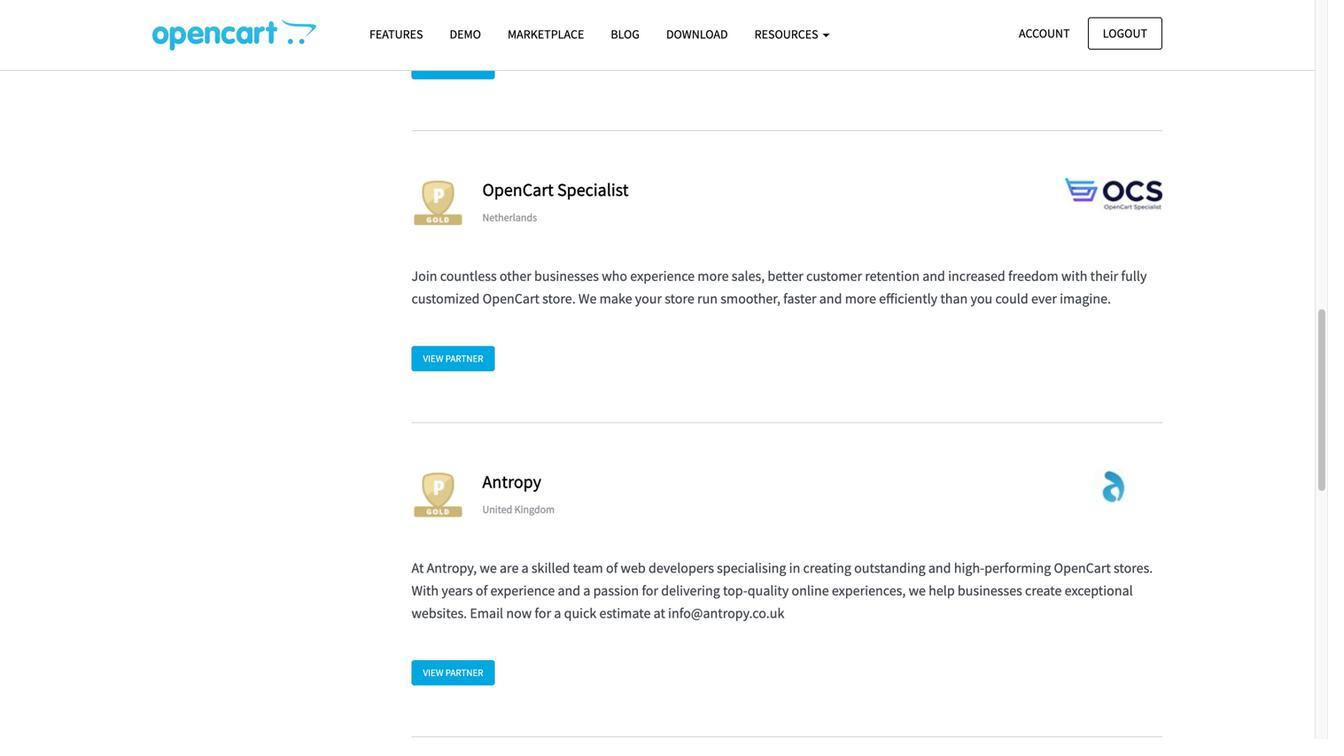 Task type: vqa. For each thing, say whether or not it's contained in the screenshot.
to inside the Subscribe to our newsletters and stay informed of new releases and other OpenCart events.
no



Task type: locate. For each thing, give the bounding box(es) containing it.
opencart specialist image
[[1065, 176, 1163, 212]]

0 vertical spatial of
[[606, 559, 618, 577]]

of left the web
[[606, 559, 618, 577]]

0 horizontal spatial businesses
[[534, 267, 599, 285]]

partner down email
[[445, 666, 483, 679]]

0 vertical spatial view partner
[[423, 60, 483, 73]]

0 horizontal spatial experience
[[490, 582, 555, 599]]

2 view partner link from the top
[[412, 346, 495, 371]]

united kingdom
[[482, 502, 555, 516]]

3 view partner link from the top
[[412, 660, 495, 686]]

0 vertical spatial a
[[522, 559, 529, 577]]

2 vertical spatial opencart
[[1054, 559, 1111, 577]]

view
[[423, 60, 444, 73], [423, 352, 444, 364], [423, 666, 444, 679]]

we left help
[[909, 582, 926, 599]]

a
[[522, 559, 529, 577], [583, 582, 591, 599], [554, 604, 561, 622]]

estimate
[[599, 604, 651, 622]]

view partner down websites.
[[423, 666, 483, 679]]

team
[[573, 559, 603, 577]]

view partner link down websites.
[[412, 660, 495, 686]]

view partner link down customized
[[412, 346, 495, 371]]

2 vertical spatial view partner
[[423, 666, 483, 679]]

1 vertical spatial view
[[423, 352, 444, 364]]

experience up your
[[630, 267, 695, 285]]

resources link
[[741, 19, 843, 50]]

info@antropy.co.uk
[[668, 604, 785, 622]]

for right now
[[535, 604, 551, 622]]

opencart up exceptional
[[1054, 559, 1111, 577]]

and
[[923, 267, 945, 285], [819, 290, 842, 308], [929, 559, 951, 577], [558, 582, 581, 599]]

and up 'quick'
[[558, 582, 581, 599]]

0 vertical spatial for
[[642, 582, 658, 599]]

with
[[1062, 267, 1088, 285]]

1 view partner link from the top
[[412, 54, 495, 79]]

skilled
[[532, 559, 570, 577]]

sales,
[[732, 267, 765, 285]]

at antropy, we are a skilled team of web developers specialising in creating outstanding and high-performing opencart stores. with years of experience and a passion for delivering top-quality online experiences, we help businesses create exceptional websites. email now for a quick estimate at info@antropy.co.uk
[[412, 559, 1153, 622]]

1 vertical spatial of
[[476, 582, 488, 599]]

experience inside at antropy, we are a skilled team of web developers specialising in creating outstanding and high-performing opencart stores. with years of experience and a passion for delivering top-quality online experiences, we help businesses create exceptional websites. email now for a quick estimate at info@antropy.co.uk
[[490, 582, 555, 599]]

partner
[[445, 60, 483, 73], [445, 352, 483, 364], [445, 666, 483, 679]]

1 vertical spatial opencart certified image
[[412, 468, 465, 521]]

opencart down other
[[483, 290, 540, 308]]

2 vertical spatial view partner link
[[412, 660, 495, 686]]

view partner
[[423, 60, 483, 73], [423, 352, 483, 364], [423, 666, 483, 679]]

view down demo link
[[423, 60, 444, 73]]

2 vertical spatial view
[[423, 666, 444, 679]]

2 opencart certified image from the top
[[412, 468, 465, 521]]

experience
[[630, 267, 695, 285], [490, 582, 555, 599]]

1 horizontal spatial a
[[554, 604, 561, 622]]

for up at
[[642, 582, 658, 599]]

view partner down customized
[[423, 352, 483, 364]]

of up email
[[476, 582, 488, 599]]

1 vertical spatial for
[[535, 604, 551, 622]]

freedom
[[1008, 267, 1059, 285]]

view partner down demo link
[[423, 60, 483, 73]]

of
[[606, 559, 618, 577], [476, 582, 488, 599]]

0 vertical spatial opencart
[[482, 179, 554, 201]]

more down customer
[[845, 290, 876, 308]]

0 horizontal spatial we
[[480, 559, 497, 577]]

imagine.
[[1060, 290, 1111, 308]]

developers
[[649, 559, 714, 577]]

make
[[600, 290, 632, 308]]

a left 'quick'
[[554, 604, 561, 622]]

2 view partner from the top
[[423, 352, 483, 364]]

creating
[[803, 559, 852, 577]]

1 vertical spatial more
[[845, 290, 876, 308]]

store.
[[542, 290, 576, 308]]

1 vertical spatial we
[[909, 582, 926, 599]]

experience up now
[[490, 582, 555, 599]]

more up run
[[698, 267, 729, 285]]

1 vertical spatial partner
[[445, 352, 483, 364]]

features link
[[356, 19, 436, 50]]

a right are
[[522, 559, 529, 577]]

partner down customized
[[445, 352, 483, 364]]

0 horizontal spatial of
[[476, 582, 488, 599]]

opencart certified image left netherlands at the top left of the page
[[412, 176, 465, 230]]

a down team
[[583, 582, 591, 599]]

opencart specialist
[[482, 179, 629, 201]]

businesses
[[534, 267, 599, 285], [958, 582, 1022, 599]]

0 vertical spatial experience
[[630, 267, 695, 285]]

1 horizontal spatial more
[[845, 290, 876, 308]]

at
[[654, 604, 665, 622]]

store
[[665, 290, 695, 308]]

2 partner from the top
[[445, 352, 483, 364]]

increased
[[948, 267, 1006, 285]]

antropy,
[[427, 559, 477, 577]]

1 vertical spatial businesses
[[958, 582, 1022, 599]]

0 vertical spatial view
[[423, 60, 444, 73]]

more
[[698, 267, 729, 285], [845, 290, 876, 308]]

1 vertical spatial a
[[583, 582, 591, 599]]

1 vertical spatial opencart
[[483, 290, 540, 308]]

1 horizontal spatial experience
[[630, 267, 695, 285]]

partner down demo link
[[445, 60, 483, 73]]

view down customized
[[423, 352, 444, 364]]

1 opencart certified image from the top
[[412, 176, 465, 230]]

3 partner from the top
[[445, 666, 483, 679]]

0 horizontal spatial a
[[522, 559, 529, 577]]

0 vertical spatial view partner link
[[412, 54, 495, 79]]

opencart
[[482, 179, 554, 201], [483, 290, 540, 308], [1054, 559, 1111, 577]]

1 partner from the top
[[445, 60, 483, 73]]

2 vertical spatial partner
[[445, 666, 483, 679]]

view down websites.
[[423, 666, 444, 679]]

0 vertical spatial partner
[[445, 60, 483, 73]]

view partner link down demo link
[[412, 54, 495, 79]]

opencart certified image
[[412, 176, 465, 230], [412, 468, 465, 521]]

view for antropy
[[423, 666, 444, 679]]

quick
[[564, 604, 597, 622]]

who
[[602, 267, 627, 285]]

than
[[940, 290, 968, 308]]

netherlands
[[482, 211, 537, 224]]

2 vertical spatial a
[[554, 604, 561, 622]]

quality
[[748, 582, 789, 599]]

delivering
[[661, 582, 720, 599]]

opencart certified image for opencart specialist
[[412, 176, 465, 230]]

0 vertical spatial opencart certified image
[[412, 176, 465, 230]]

we
[[480, 559, 497, 577], [909, 582, 926, 599]]

opencart up netherlands at the top left of the page
[[482, 179, 554, 201]]

smoother,
[[721, 290, 781, 308]]

opencart certified image left united
[[412, 468, 465, 521]]

countless
[[440, 267, 497, 285]]

specialist
[[557, 179, 629, 201]]

3 view from the top
[[423, 666, 444, 679]]

exceptional
[[1065, 582, 1133, 599]]

0 vertical spatial businesses
[[534, 267, 599, 285]]

demo
[[450, 26, 481, 42]]

and up than
[[923, 267, 945, 285]]

view partner link for antropy
[[412, 660, 495, 686]]

0 horizontal spatial for
[[535, 604, 551, 622]]

united
[[482, 502, 512, 516]]

view partner link
[[412, 54, 495, 79], [412, 346, 495, 371], [412, 660, 495, 686]]

logout link
[[1088, 17, 1163, 50]]

1 vertical spatial view partner
[[423, 352, 483, 364]]

for
[[642, 582, 658, 599], [535, 604, 551, 622]]

years
[[442, 582, 473, 599]]

businesses up the store.
[[534, 267, 599, 285]]

help
[[929, 582, 955, 599]]

stores.
[[1114, 559, 1153, 577]]

2 horizontal spatial a
[[583, 582, 591, 599]]

logout
[[1103, 25, 1148, 41]]

marketplace link
[[494, 19, 598, 50]]

1 vertical spatial view partner link
[[412, 346, 495, 371]]

websites.
[[412, 604, 467, 622]]

features
[[370, 26, 423, 42]]

1 horizontal spatial we
[[909, 582, 926, 599]]

2 view from the top
[[423, 352, 444, 364]]

download
[[666, 26, 728, 42]]

1 horizontal spatial businesses
[[958, 582, 1022, 599]]

we left are
[[480, 559, 497, 577]]

3 view partner from the top
[[423, 666, 483, 679]]

now
[[506, 604, 532, 622]]

businesses down the "high-"
[[958, 582, 1022, 599]]

0 vertical spatial more
[[698, 267, 729, 285]]

1 vertical spatial experience
[[490, 582, 555, 599]]

fully
[[1121, 267, 1147, 285]]



Task type: describe. For each thing, give the bounding box(es) containing it.
opencart inside at antropy, we are a skilled team of web developers specialising in creating outstanding and high-performing opencart stores. with years of experience and a passion for delivering top-quality online experiences, we help businesses create exceptional websites. email now for a quick estimate at info@antropy.co.uk
[[1054, 559, 1111, 577]]

customer
[[806, 267, 862, 285]]

passion
[[593, 582, 639, 599]]

businesses inside at antropy, we are a skilled team of web developers specialising in creating outstanding and high-performing opencart stores. with years of experience and a passion for delivering top-quality online experiences, we help businesses create exceptional websites. email now for a quick estimate at info@antropy.co.uk
[[958, 582, 1022, 599]]

customized
[[412, 290, 480, 308]]

join countless other businesses who experience more sales, better customer retention and increased freedom with their fully customized opencart store. we make your store run smoother, faster and more efficiently than you could ever imagine.
[[412, 267, 1147, 308]]

0 vertical spatial we
[[480, 559, 497, 577]]

account link
[[1004, 17, 1085, 50]]

view partner for antropy
[[423, 666, 483, 679]]

and down customer
[[819, 290, 842, 308]]

account
[[1019, 25, 1070, 41]]

top-
[[723, 582, 748, 599]]

resources
[[755, 26, 821, 42]]

0 horizontal spatial more
[[698, 267, 729, 285]]

kingdom
[[515, 502, 555, 516]]

1 view partner from the top
[[423, 60, 483, 73]]

specialising
[[717, 559, 786, 577]]

are
[[500, 559, 519, 577]]

view partner link for opencart specialist
[[412, 346, 495, 371]]

download link
[[653, 19, 741, 50]]

retention
[[865, 267, 920, 285]]

create
[[1025, 582, 1062, 599]]

ever
[[1031, 290, 1057, 308]]

view for opencart specialist
[[423, 352, 444, 364]]

run
[[697, 290, 718, 308]]

faster
[[783, 290, 817, 308]]

blog
[[611, 26, 640, 42]]

demo link
[[436, 19, 494, 50]]

blog link
[[598, 19, 653, 50]]

experiences,
[[832, 582, 906, 599]]

could
[[996, 290, 1029, 308]]

your
[[635, 290, 662, 308]]

experience inside join countless other businesses who experience more sales, better customer retention and increased freedom with their fully customized opencart store. we make your store run smoother, faster and more efficiently than you could ever imagine.
[[630, 267, 695, 285]]

opencart certified image for antropy
[[412, 468, 465, 521]]

you
[[971, 290, 993, 308]]

opencart - partners image
[[152, 19, 316, 51]]

at
[[412, 559, 424, 577]]

1 horizontal spatial of
[[606, 559, 618, 577]]

opencart inside join countless other businesses who experience more sales, better customer retention and increased freedom with their fully customized opencart store. we make your store run smoother, faster and more efficiently than you could ever imagine.
[[483, 290, 540, 308]]

1 view from the top
[[423, 60, 444, 73]]

web
[[621, 559, 646, 577]]

view partner for opencart specialist
[[423, 352, 483, 364]]

efficiently
[[879, 290, 938, 308]]

partner for opencart specialist
[[445, 352, 483, 364]]

with
[[412, 582, 439, 599]]

other
[[500, 267, 532, 285]]

join
[[412, 267, 437, 285]]

antropy image
[[1065, 468, 1163, 504]]

antropy
[[482, 470, 541, 493]]

1 horizontal spatial for
[[642, 582, 658, 599]]

better
[[768, 267, 804, 285]]

their
[[1091, 267, 1118, 285]]

outstanding
[[854, 559, 926, 577]]

high-
[[954, 559, 985, 577]]

partner for antropy
[[445, 666, 483, 679]]

marketplace
[[508, 26, 584, 42]]

online
[[792, 582, 829, 599]]

we
[[579, 290, 597, 308]]

and up help
[[929, 559, 951, 577]]

in
[[789, 559, 800, 577]]

email
[[470, 604, 503, 622]]

businesses inside join countless other businesses who experience more sales, better customer retention and increased freedom with their fully customized opencart store. we make your store run smoother, faster and more efficiently than you could ever imagine.
[[534, 267, 599, 285]]

performing
[[985, 559, 1051, 577]]



